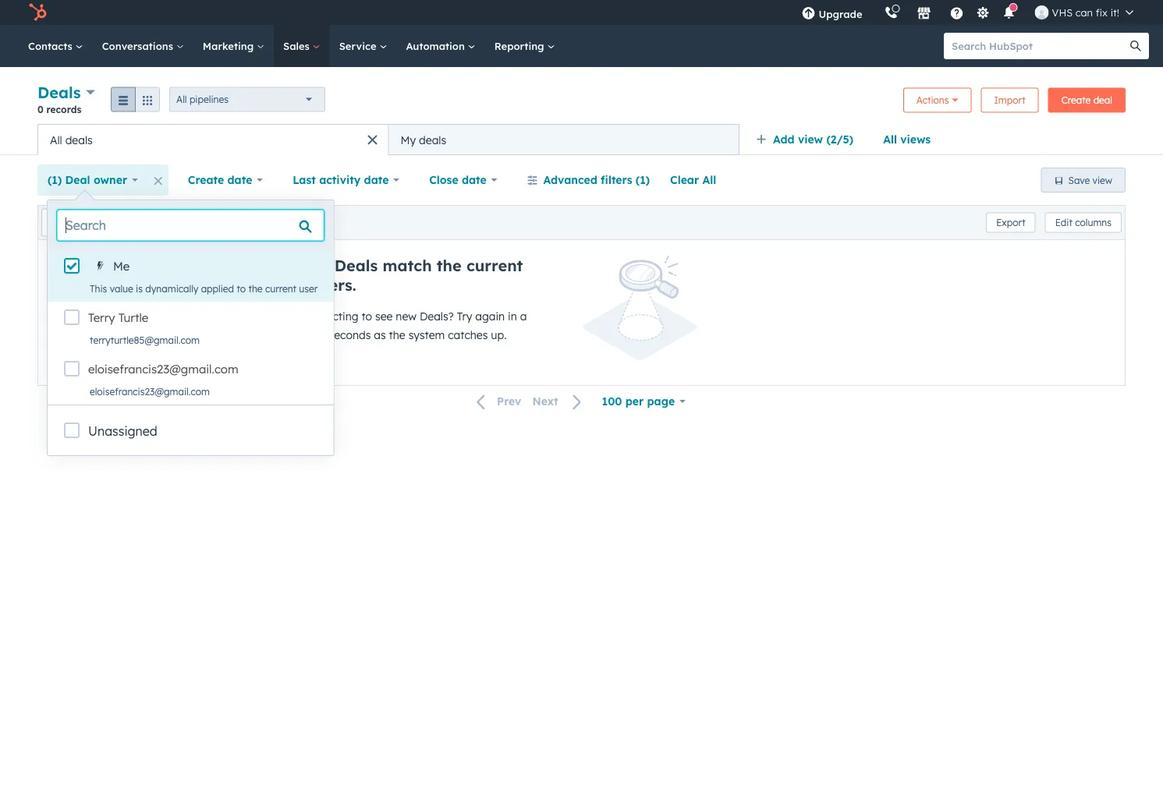 Task type: locate. For each thing, give the bounding box(es) containing it.
fix
[[1096, 6, 1108, 19]]

current
[[467, 256, 523, 275], [265, 283, 297, 295]]

0 horizontal spatial current
[[265, 283, 297, 295]]

deals inside button
[[65, 133, 93, 147]]

match
[[383, 256, 432, 275]]

date inside popup button
[[462, 173, 487, 187]]

pipelines
[[190, 94, 229, 105]]

view inside popup button
[[798, 133, 823, 146]]

1 vertical spatial create
[[188, 173, 224, 187]]

deals
[[37, 83, 81, 102], [335, 256, 378, 275]]

deals button
[[37, 81, 95, 104]]

1 horizontal spatial view
[[1093, 174, 1113, 186]]

deals right my
[[419, 133, 447, 147]]

the right applied
[[248, 283, 263, 295]]

the inside no deals match the current filters.
[[437, 256, 462, 275]]

deals inside 'popup button'
[[37, 83, 81, 102]]

(1) right the filters
[[636, 173, 650, 187]]

100 per page button
[[592, 386, 696, 417]]

eloisefrancis23@gmail.com down terryturtle85@gmail.com
[[88, 362, 238, 377]]

clear all button
[[660, 165, 727, 196]]

0 horizontal spatial date
[[228, 173, 252, 187]]

2 horizontal spatial the
[[437, 256, 462, 275]]

1 horizontal spatial current
[[467, 256, 523, 275]]

date right activity
[[364, 173, 389, 187]]

deals inside no deals match the current filters.
[[335, 256, 378, 275]]

no
[[307, 256, 330, 275]]

add view (2/5) button
[[746, 124, 873, 155]]

2 date from the left
[[364, 173, 389, 187]]

2 (1) from the left
[[636, 173, 650, 187]]

new
[[396, 310, 417, 323]]

1 vertical spatial deals
[[335, 256, 378, 275]]

view inside button
[[1093, 174, 1113, 186]]

0 horizontal spatial deals
[[37, 83, 81, 102]]

1 horizontal spatial the
[[389, 329, 406, 342]]

can
[[1076, 6, 1093, 19]]

create date
[[188, 173, 252, 187]]

settings link
[[974, 4, 993, 21]]

deals for my deals
[[419, 133, 447, 147]]

actions
[[917, 94, 949, 106]]

close date button
[[419, 165, 508, 196]]

the right match
[[437, 256, 462, 275]]

contacts
[[28, 39, 75, 52]]

advanced filters (1) button
[[517, 165, 660, 196]]

list box
[[48, 250, 333, 405]]

hubspot image
[[28, 3, 47, 22]]

view for save
[[1093, 174, 1113, 186]]

add
[[773, 133, 795, 146]]

1 vertical spatial the
[[248, 283, 263, 295]]

eloisefrancis23@gmail.com up the unassigned
[[90, 386, 210, 398]]

1 horizontal spatial deals
[[335, 256, 378, 275]]

1 date from the left
[[228, 173, 252, 187]]

create inside popup button
[[188, 173, 224, 187]]

help button
[[944, 0, 970, 25]]

all deals
[[50, 133, 93, 147]]

3 date from the left
[[462, 173, 487, 187]]

terry turtle
[[88, 311, 148, 325]]

view right add
[[798, 133, 823, 146]]

activity
[[319, 173, 361, 187]]

0 vertical spatial current
[[467, 256, 523, 275]]

date right close
[[462, 173, 487, 187]]

date for create date
[[228, 173, 252, 187]]

0 horizontal spatial deals
[[65, 133, 93, 147]]

1 horizontal spatial create
[[1062, 94, 1091, 106]]

close date
[[429, 173, 487, 187]]

up.
[[491, 329, 507, 342]]

marketplaces button
[[908, 0, 941, 25]]

close
[[429, 173, 459, 187]]

2 horizontal spatial date
[[462, 173, 487, 187]]

date
[[228, 173, 252, 187], [364, 173, 389, 187], [462, 173, 487, 187]]

current inside no deals match the current filters.
[[467, 256, 523, 275]]

0 vertical spatial create
[[1062, 94, 1091, 106]]

view right save
[[1093, 174, 1113, 186]]

last activity date button
[[283, 165, 410, 196]]

date down all deals button
[[228, 173, 252, 187]]

notifications image
[[1002, 7, 1016, 21]]

1 (1) from the left
[[48, 173, 62, 187]]

all right clear
[[703, 173, 716, 187]]

1 deals from the left
[[65, 133, 93, 147]]

(1) left deal
[[48, 173, 62, 187]]

the right as
[[389, 329, 406, 342]]

0 vertical spatial deals
[[37, 83, 81, 102]]

create for create date
[[188, 173, 224, 187]]

1 horizontal spatial date
[[364, 173, 389, 187]]

deals inside button
[[419, 133, 447, 147]]

0 vertical spatial to
[[237, 283, 246, 295]]

clear
[[670, 173, 699, 187]]

to right applied
[[237, 283, 246, 295]]

it!
[[1111, 6, 1120, 19]]

last
[[293, 173, 316, 187]]

the
[[437, 256, 462, 275], [248, 283, 263, 295], [389, 329, 406, 342]]

menu
[[791, 0, 1145, 25]]

eloisefrancis23@gmail.com
[[88, 362, 238, 377], [90, 386, 210, 398]]

add view (2/5)
[[773, 133, 854, 146]]

create down all deals button
[[188, 173, 224, 187]]

edit columns
[[1056, 217, 1112, 229]]

1 horizontal spatial (1)
[[636, 173, 650, 187]]

0 horizontal spatial create
[[188, 173, 224, 187]]

import button
[[981, 88, 1039, 113]]

deals down records
[[65, 133, 93, 147]]

100 per page
[[602, 395, 675, 409]]

calling icon button
[[878, 2, 905, 23]]

1 vertical spatial view
[[1093, 174, 1113, 186]]

current left user
[[265, 283, 297, 295]]

advanced
[[543, 173, 598, 187]]

a
[[520, 310, 527, 323]]

to
[[237, 283, 246, 295], [362, 310, 372, 323]]

try
[[457, 310, 472, 323]]

notifications button
[[996, 0, 1023, 25]]

all left views
[[883, 133, 897, 146]]

prev
[[497, 395, 522, 409]]

menu item
[[874, 0, 877, 25]]

create left "deal"
[[1062, 94, 1091, 106]]

all for all views
[[883, 133, 897, 146]]

all
[[176, 94, 187, 105], [883, 133, 897, 146], [50, 133, 62, 147], [703, 173, 716, 187]]

as
[[374, 329, 386, 342]]

menu containing vhs can fix it!
[[791, 0, 1145, 25]]

0 vertical spatial the
[[437, 256, 462, 275]]

1 horizontal spatial deals
[[419, 133, 447, 147]]

all for all pipelines
[[176, 94, 187, 105]]

view for add
[[798, 133, 823, 146]]

create inside button
[[1062, 94, 1091, 106]]

1 vertical spatial current
[[265, 283, 297, 295]]

date for close date
[[462, 173, 487, 187]]

all left pipelines
[[176, 94, 187, 105]]

unassigned
[[88, 424, 157, 439]]

1 horizontal spatial to
[[362, 310, 372, 323]]

all pipelines button
[[169, 87, 325, 112]]

all inside popup button
[[176, 94, 187, 105]]

0 horizontal spatial the
[[248, 283, 263, 295]]

terryturtle85@gmail.com
[[90, 334, 200, 346]]

deals right no
[[335, 256, 378, 275]]

search image
[[1131, 41, 1142, 52]]

service
[[339, 39, 380, 52]]

all down 0 records
[[50, 133, 62, 147]]

automation
[[406, 39, 468, 52]]

calling icon image
[[885, 6, 899, 20]]

upgrade image
[[802, 7, 816, 21]]

0 horizontal spatial view
[[798, 133, 823, 146]]

0 horizontal spatial (1)
[[48, 173, 62, 187]]

group
[[111, 87, 160, 112]]

2 deals from the left
[[419, 133, 447, 147]]

list box containing me
[[48, 250, 333, 405]]

seconds
[[329, 329, 371, 342]]

marketing
[[203, 39, 257, 52]]

current up again
[[467, 256, 523, 275]]

in
[[508, 310, 517, 323]]

1 vertical spatial eloisefrancis23@gmail.com
[[90, 386, 210, 398]]

deals up 0 records
[[37, 83, 81, 102]]

(1) inside (1) deal owner dropdown button
[[48, 173, 62, 187]]

applied
[[201, 283, 234, 295]]

all for all deals
[[50, 133, 62, 147]]

1 vertical spatial to
[[362, 310, 372, 323]]

to left 'see'
[[362, 310, 372, 323]]

0 vertical spatial view
[[798, 133, 823, 146]]

2 vertical spatial the
[[389, 329, 406, 342]]

0 horizontal spatial to
[[237, 283, 246, 295]]

pagination navigation
[[467, 392, 592, 412]]



Task type: describe. For each thing, give the bounding box(es) containing it.
per
[[626, 395, 644, 409]]

sales
[[283, 39, 313, 52]]

clear all
[[670, 173, 716, 187]]

export
[[997, 217, 1026, 229]]

all views
[[883, 133, 931, 146]]

service link
[[330, 25, 397, 67]]

records
[[46, 103, 81, 115]]

save view button
[[1041, 168, 1126, 193]]

is
[[136, 283, 143, 295]]

user
[[299, 283, 318, 295]]

vhs can fix it! button
[[1026, 0, 1143, 25]]

deal
[[1094, 94, 1113, 106]]

Search search field
[[57, 210, 324, 241]]

expecting
[[307, 310, 359, 323]]

edit columns button
[[1045, 213, 1122, 233]]

all deals button
[[37, 124, 389, 155]]

(1) inside advanced filters (1) button
[[636, 173, 650, 187]]

terry turtle image
[[1035, 5, 1049, 20]]

save view
[[1069, 174, 1113, 186]]

(2/5)
[[827, 133, 854, 146]]

me
[[113, 259, 130, 274]]

expecting to see new deals? try again in a few seconds as the system catches up.
[[307, 310, 527, 342]]

owner
[[94, 173, 127, 187]]

marketing link
[[193, 25, 274, 67]]

deals for all deals
[[65, 133, 93, 147]]

100
[[602, 395, 622, 409]]

edit
[[1056, 217, 1073, 229]]

terry
[[88, 311, 115, 325]]

0 records
[[37, 103, 81, 115]]

actions button
[[903, 88, 972, 113]]

no deals match the current filters.
[[307, 256, 523, 295]]

import
[[995, 94, 1026, 106]]

(1) deal owner button
[[37, 165, 148, 196]]

export button
[[986, 213, 1036, 233]]

vhs can fix it!
[[1052, 6, 1120, 19]]

prev button
[[467, 392, 527, 412]]

page
[[647, 395, 675, 409]]

turtle
[[118, 311, 148, 325]]

conversations
[[102, 39, 176, 52]]

create for create deal
[[1062, 94, 1091, 106]]

save
[[1069, 174, 1090, 186]]

automation link
[[397, 25, 485, 67]]

deal
[[65, 173, 90, 187]]

deals banner
[[37, 81, 1126, 124]]

the inside expecting to see new deals? try again in a few seconds as the system catches up.
[[389, 329, 406, 342]]

settings image
[[976, 7, 990, 21]]

deals?
[[420, 310, 454, 323]]

my
[[401, 133, 416, 147]]

value
[[110, 283, 133, 295]]

0
[[37, 103, 44, 115]]

columns
[[1075, 217, 1112, 229]]

reporting
[[495, 39, 547, 52]]

this
[[90, 283, 107, 295]]

create deal button
[[1048, 88, 1126, 113]]

vhs
[[1052, 6, 1073, 19]]

help image
[[950, 7, 964, 21]]

filters
[[601, 173, 632, 187]]

dynamically
[[145, 283, 198, 295]]

marketplaces image
[[917, 7, 931, 21]]

few
[[307, 329, 326, 342]]

Search name or description search field
[[41, 209, 226, 237]]

0 vertical spatial eloisefrancis23@gmail.com
[[88, 362, 238, 377]]

create deal
[[1062, 94, 1113, 106]]

to inside expecting to see new deals? try again in a few seconds as the system catches up.
[[362, 310, 372, 323]]

create date button
[[178, 165, 273, 196]]

this value is dynamically applied to the current user
[[90, 283, 318, 295]]

group inside deals banner
[[111, 87, 160, 112]]

contacts link
[[19, 25, 93, 67]]

search button
[[1123, 33, 1149, 59]]

Search HubSpot search field
[[944, 33, 1135, 59]]

all pipelines
[[176, 94, 229, 105]]

my deals button
[[389, 124, 740, 155]]

advanced filters (1)
[[543, 173, 650, 187]]

hubspot link
[[19, 3, 59, 22]]

system
[[409, 329, 445, 342]]

my deals
[[401, 133, 447, 147]]

catches
[[448, 329, 488, 342]]

sales link
[[274, 25, 330, 67]]

(1) deal owner
[[48, 173, 127, 187]]

upgrade
[[819, 7, 863, 20]]

next button
[[527, 392, 592, 412]]

views
[[901, 133, 931, 146]]

last activity date
[[293, 173, 389, 187]]

filters.
[[307, 275, 356, 295]]



Task type: vqa. For each thing, say whether or not it's contained in the screenshot.
Team button
no



